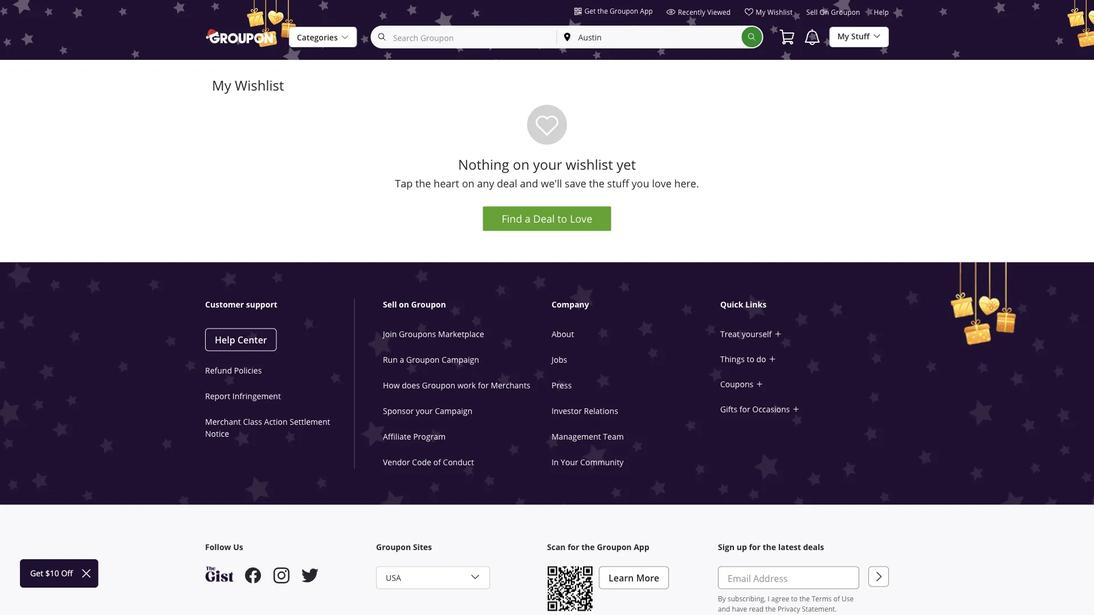 Task type: locate. For each thing, give the bounding box(es) containing it.
0 horizontal spatial help
[[215, 334, 235, 346]]

deal
[[534, 212, 555, 226]]

0 horizontal spatial and
[[520, 177, 539, 191]]

things
[[721, 354, 745, 365]]

how does groupon work for merchants
[[383, 381, 531, 391]]

Search Groupon search field
[[371, 26, 764, 48], [372, 27, 557, 47]]

0 horizontal spatial my wishlist
[[212, 76, 284, 95]]

management team
[[552, 432, 624, 443]]

wishlist left sell on groupon link
[[768, 7, 793, 17]]

my wishlist up search image
[[756, 7, 793, 17]]

1 vertical spatial a
[[400, 355, 404, 366]]

recently viewed
[[678, 7, 731, 17]]

join
[[383, 329, 397, 340]]

1 vertical spatial your
[[416, 406, 433, 417]]

2 horizontal spatial my
[[838, 31, 850, 42]]

1 vertical spatial sell
[[383, 299, 397, 310]]

help up my stuff button
[[874, 8, 890, 17]]

by
[[718, 595, 726, 604]]

1 vertical spatial and
[[718, 605, 731, 614]]

1 horizontal spatial help
[[874, 8, 890, 17]]

app inside button
[[641, 6, 653, 15]]

help for help center
[[215, 334, 235, 346]]

love
[[570, 212, 593, 226]]

Email Address field
[[718, 567, 860, 590]]

0 vertical spatial to
[[558, 212, 568, 226]]

0 horizontal spatial of
[[434, 458, 441, 468]]

0 vertical spatial and
[[520, 177, 539, 191]]

0 vertical spatial sell on groupon
[[807, 8, 861, 17]]

and down by
[[718, 605, 731, 614]]

notifications inbox image
[[804, 28, 822, 46]]

affiliate
[[383, 432, 411, 443]]

help center
[[215, 334, 267, 346]]

nothing on your wishlist yet tap the heart on any deal and we'll save the stuff you love here.
[[395, 156, 699, 191]]

2 vertical spatial to
[[792, 595, 798, 604]]

support
[[246, 299, 278, 310]]

groupon up join groupons marketplace
[[411, 299, 446, 310]]

recently
[[678, 7, 706, 17]]

treat yourself
[[721, 329, 772, 340]]

wishlist down 'groupon' 'image'
[[235, 76, 284, 95]]

0 horizontal spatial a
[[400, 355, 404, 366]]

my stuff
[[838, 31, 870, 42]]

policies
[[234, 366, 262, 376]]

customer support heading
[[205, 299, 354, 311]]

get
[[585, 6, 596, 15]]

1 vertical spatial my
[[838, 31, 850, 42]]

how
[[383, 381, 400, 391]]

my up search element
[[756, 7, 766, 17]]

on up "groupons"
[[399, 299, 409, 310]]

0 vertical spatial of
[[434, 458, 441, 468]]

1 vertical spatial help
[[215, 334, 235, 346]]

sell inside heading
[[383, 299, 397, 310]]

the right the scan
[[582, 542, 595, 553]]

1 vertical spatial wishlist
[[235, 76, 284, 95]]

the inside heading
[[763, 542, 777, 553]]

jobs link
[[552, 355, 568, 366]]

get the groupon app
[[585, 6, 653, 15]]

to inside "by subscribing, i agree to the terms of use and have read the privacy statement."
[[792, 595, 798, 604]]

my left stuff
[[838, 31, 850, 42]]

sponsor
[[383, 406, 414, 417]]

merchant
[[205, 417, 241, 428]]

groupon image
[[205, 28, 275, 44]]

help center link
[[205, 329, 277, 352]]

relations
[[584, 406, 619, 417]]

the
[[598, 6, 608, 15], [416, 177, 431, 191], [589, 177, 605, 191], [582, 542, 595, 553], [763, 542, 777, 553], [800, 595, 810, 604], [766, 605, 776, 614]]

categories
[[297, 32, 338, 43]]

you
[[632, 177, 650, 191]]

1 vertical spatial my wishlist
[[212, 76, 284, 95]]

wishlist
[[768, 7, 793, 17], [235, 76, 284, 95]]

your
[[533, 156, 563, 174], [416, 406, 433, 417]]

notice
[[205, 429, 229, 440]]

0 horizontal spatial sell on groupon
[[383, 299, 446, 310]]

1 vertical spatial of
[[834, 595, 840, 604]]

1 horizontal spatial of
[[834, 595, 840, 604]]

learn more link
[[599, 567, 669, 590]]

of left use
[[834, 595, 840, 604]]

1 horizontal spatial my
[[756, 7, 766, 17]]

groupon down "groupons"
[[406, 355, 440, 366]]

group
[[718, 567, 860, 615]]

scan for the groupon app heading
[[547, 542, 718, 553]]

of
[[434, 458, 441, 468], [834, 595, 840, 604]]

refund
[[205, 366, 232, 376]]

0 horizontal spatial your
[[416, 406, 433, 417]]

0 horizontal spatial my
[[212, 76, 231, 95]]

recently viewed link
[[667, 7, 731, 21]]

groupon right get at the top right of the page
[[610, 6, 639, 15]]

1 horizontal spatial your
[[533, 156, 563, 174]]

of right code
[[434, 458, 441, 468]]

0 vertical spatial a
[[525, 212, 531, 226]]

my inside button
[[838, 31, 850, 42]]

sell on groupon up "groupons"
[[383, 299, 446, 310]]

i
[[768, 595, 770, 604]]

stuff
[[852, 31, 870, 42]]

about link
[[552, 329, 574, 340]]

sell on groupon
[[807, 8, 861, 17], [383, 299, 446, 310]]

0 horizontal spatial to
[[558, 212, 568, 226]]

groupon inside sell on groupon link
[[832, 8, 861, 17]]

vendor
[[383, 458, 410, 468]]

help left center
[[215, 334, 235, 346]]

0 vertical spatial help
[[874, 8, 890, 17]]

groupon up 'learn'
[[597, 542, 632, 553]]

help
[[874, 8, 890, 17], [215, 334, 235, 346]]

deal
[[497, 177, 518, 191]]

2 horizontal spatial to
[[792, 595, 798, 604]]

my down 'groupon' 'image'
[[212, 76, 231, 95]]

app up more
[[634, 542, 650, 553]]

Austin search field
[[557, 27, 742, 47]]

sell on groupon for sell on groupon heading
[[383, 299, 446, 310]]

your right sponsor
[[416, 406, 433, 417]]

and right deal
[[520, 177, 539, 191]]

sign
[[718, 542, 735, 553]]

my wishlist
[[756, 7, 793, 17], [212, 76, 284, 95]]

campaign down marketplace
[[442, 355, 479, 366]]

sell up notifications inbox icon
[[807, 8, 818, 17]]

groupon down run a groupon campaign link at the bottom of page
[[422, 381, 456, 391]]

the right tap
[[416, 177, 431, 191]]

sell
[[807, 8, 818, 17], [383, 299, 397, 310]]

of inside "by subscribing, i agree to the terms of use and have read the privacy statement."
[[834, 595, 840, 604]]

learn
[[609, 572, 634, 585]]

run a groupon campaign
[[383, 355, 479, 366]]

customer
[[205, 299, 244, 310]]

1 horizontal spatial to
[[747, 354, 755, 365]]

sell on groupon inside heading
[[383, 299, 446, 310]]

campaign down how does groupon work for merchants
[[435, 406, 473, 417]]

occasions
[[753, 404, 790, 415]]

privacy statement. link
[[778, 605, 837, 614]]

the left latest
[[763, 542, 777, 553]]

to left 'do' on the bottom right
[[747, 354, 755, 365]]

to right the deal
[[558, 212, 568, 226]]

press
[[552, 381, 572, 391]]

1 horizontal spatial and
[[718, 605, 731, 614]]

1 vertical spatial to
[[747, 354, 755, 365]]

have
[[732, 605, 748, 614]]

on inside heading
[[399, 299, 409, 310]]

love
[[652, 177, 672, 191]]

quick links
[[721, 299, 767, 310]]

find a deal to love
[[502, 212, 593, 226]]

quick
[[721, 299, 744, 310]]

1 horizontal spatial sell on groupon
[[807, 8, 861, 17]]

1 vertical spatial campaign
[[435, 406, 473, 417]]

1 vertical spatial app
[[634, 542, 650, 553]]

app up austin search field
[[641, 6, 653, 15]]

center
[[238, 334, 267, 346]]

in your community
[[552, 458, 624, 468]]

1 horizontal spatial wishlist
[[768, 7, 793, 17]]

sell up join
[[383, 299, 397, 310]]

0 vertical spatial app
[[641, 6, 653, 15]]

a inside find a deal to love link
[[525, 212, 531, 226]]

terms of use link
[[812, 595, 854, 604]]

join groupons marketplace link
[[383, 329, 484, 340]]

refund policies
[[205, 366, 262, 376]]

and inside "by subscribing, i agree to the terms of use and have read the privacy statement."
[[718, 605, 731, 614]]

my wishlist down 'groupon' 'image'
[[212, 76, 284, 95]]

a right 'find'
[[525, 212, 531, 226]]

help link
[[874, 8, 890, 21]]

groupon inside groupon sites heading
[[376, 542, 411, 553]]

1 horizontal spatial sell
[[807, 8, 818, 17]]

a right 'run'
[[400, 355, 404, 366]]

1 horizontal spatial a
[[525, 212, 531, 226]]

to up privacy
[[792, 595, 798, 604]]

0 horizontal spatial sell
[[383, 299, 397, 310]]

my stuff button
[[830, 26, 890, 47]]

1 vertical spatial sell on groupon
[[383, 299, 446, 310]]

for right up
[[749, 542, 761, 553]]

0 vertical spatial your
[[533, 156, 563, 174]]

program
[[413, 432, 446, 443]]

privacy
[[778, 605, 801, 614]]

on up deal
[[513, 156, 530, 174]]

groupon up "my stuff"
[[832, 8, 861, 17]]

0 vertical spatial sell
[[807, 8, 818, 17]]

groupon left sites
[[376, 542, 411, 553]]

campaign
[[442, 355, 479, 366], [435, 406, 473, 417]]

viewed
[[708, 7, 731, 17]]

0 vertical spatial my wishlist
[[756, 7, 793, 17]]

wishlist
[[566, 156, 613, 174]]

group containing by subscribing, i agree to the
[[718, 567, 860, 615]]

for right the scan
[[568, 542, 580, 553]]

app inside heading
[[634, 542, 650, 553]]

the right get at the top right of the page
[[598, 6, 608, 15]]

your up we'll
[[533, 156, 563, 174]]

sell on groupon up "my stuff"
[[807, 8, 861, 17]]



Task type: vqa. For each thing, say whether or not it's contained in the screenshot.
Report at the left of page
yes



Task type: describe. For each thing, give the bounding box(es) containing it.
sites
[[413, 542, 432, 553]]

0 vertical spatial wishlist
[[768, 7, 793, 17]]

stuff
[[608, 177, 629, 191]]

follow us
[[205, 542, 243, 553]]

save
[[565, 177, 587, 191]]

the up 'privacy statement.' 'link' on the bottom right of the page
[[800, 595, 810, 604]]

merchants
[[491, 381, 531, 391]]

for inside heading
[[749, 542, 761, 553]]

sign up for the latest deals heading
[[718, 542, 890, 553]]

follow us heading
[[205, 542, 376, 553]]

report
[[205, 392, 230, 402]]

agree
[[772, 595, 790, 604]]

tap
[[395, 177, 413, 191]]

subscribing,
[[728, 595, 766, 604]]

code
[[412, 458, 432, 468]]

the inside heading
[[582, 542, 595, 553]]

sponsor your campaign link
[[383, 406, 473, 417]]

yet
[[617, 156, 636, 174]]

management
[[552, 432, 601, 443]]

for right gifts
[[740, 404, 751, 415]]

do
[[757, 354, 767, 365]]

infringement
[[233, 392, 281, 402]]

groupon inside sell on groupon heading
[[411, 299, 446, 310]]

on up notifications inbox icon
[[820, 8, 830, 17]]

run
[[383, 355, 398, 366]]

sell on groupon heading
[[383, 299, 554, 311]]

sell for sell on groupon link
[[807, 8, 818, 17]]

treat
[[721, 329, 740, 340]]

how does groupon work for merchants link
[[383, 381, 531, 391]]

find
[[502, 212, 523, 226]]

help for help link
[[874, 8, 890, 17]]

a for run
[[400, 355, 404, 366]]

find a deal to love link
[[483, 207, 612, 231]]

sell on groupon for sell on groupon link
[[807, 8, 861, 17]]

sponsor your campaign
[[383, 406, 473, 417]]

investor relations link
[[552, 406, 619, 417]]

merchant class action settlement notice
[[205, 417, 330, 440]]

the inside button
[[598, 6, 608, 15]]

class
[[243, 417, 262, 428]]

0 horizontal spatial wishlist
[[235, 76, 284, 95]]

sell for sell on groupon heading
[[383, 299, 397, 310]]

company heading
[[552, 299, 723, 311]]

sign up for the latest deals
[[718, 542, 825, 553]]

by subscribing, i agree to the terms of use and have read the privacy statement.
[[718, 595, 854, 614]]

press link
[[552, 381, 572, 391]]

does
[[402, 381, 420, 391]]

search image
[[748, 33, 757, 42]]

1 horizontal spatial my wishlist
[[756, 7, 793, 17]]

in
[[552, 458, 559, 468]]

community
[[581, 458, 624, 468]]

work
[[458, 381, 476, 391]]

gifts
[[721, 404, 738, 415]]

us
[[233, 542, 243, 553]]

report infringement
[[205, 392, 281, 402]]

refund policies link
[[205, 366, 262, 376]]

links
[[746, 299, 767, 310]]

groupon sites
[[376, 542, 432, 553]]

deals
[[804, 542, 825, 553]]

and inside nothing on your wishlist yet tap the heart on any deal and we'll save the stuff you love here.
[[520, 177, 539, 191]]

0 vertical spatial campaign
[[442, 355, 479, 366]]

the down wishlist
[[589, 177, 605, 191]]

affiliate program
[[383, 432, 446, 443]]

0 vertical spatial my
[[756, 7, 766, 17]]

groupon sites heading
[[376, 542, 547, 553]]

company
[[552, 299, 589, 310]]

management team link
[[552, 432, 624, 443]]

customer support
[[205, 299, 278, 310]]

the gist image
[[205, 567, 234, 583]]

gifts for occasions
[[721, 404, 790, 415]]

action
[[264, 417, 288, 428]]

your inside nothing on your wishlist yet tap the heart on any deal and we'll save the stuff you love here.
[[533, 156, 563, 174]]

the down i
[[766, 605, 776, 614]]

conduct
[[443, 458, 474, 468]]

sell on groupon link
[[807, 8, 861, 21]]

latest
[[779, 542, 802, 553]]

2 vertical spatial my
[[212, 76, 231, 95]]

in your community link
[[552, 458, 624, 468]]

quick links heading
[[721, 299, 892, 311]]

about
[[552, 329, 574, 340]]

affiliate program link
[[383, 432, 446, 443]]

vendor code of conduct link
[[383, 458, 474, 468]]

up
[[737, 542, 747, 553]]

on left any
[[462, 177, 475, 191]]

more
[[637, 572, 660, 585]]

any
[[477, 177, 495, 191]]

here.
[[675, 177, 699, 191]]

read
[[749, 605, 764, 614]]

scan
[[547, 542, 566, 553]]

investor
[[552, 406, 582, 417]]

statement.
[[802, 605, 837, 614]]

groupon inside heading
[[597, 542, 632, 553]]

use
[[842, 595, 854, 604]]

a for find
[[525, 212, 531, 226]]

follow
[[205, 542, 231, 553]]

coupons
[[721, 379, 754, 390]]

things to do
[[721, 354, 767, 365]]

my wishlist link
[[745, 7, 793, 21]]

learn more
[[609, 572, 660, 585]]

team
[[603, 432, 624, 443]]

report infringement link
[[205, 392, 281, 402]]

for right the work
[[478, 381, 489, 391]]

groupon inside button
[[610, 6, 639, 15]]

nothing
[[458, 156, 510, 174]]

for inside heading
[[568, 542, 580, 553]]

search element
[[742, 27, 763, 47]]

groupons
[[399, 329, 436, 340]]

join groupons marketplace
[[383, 329, 484, 340]]



